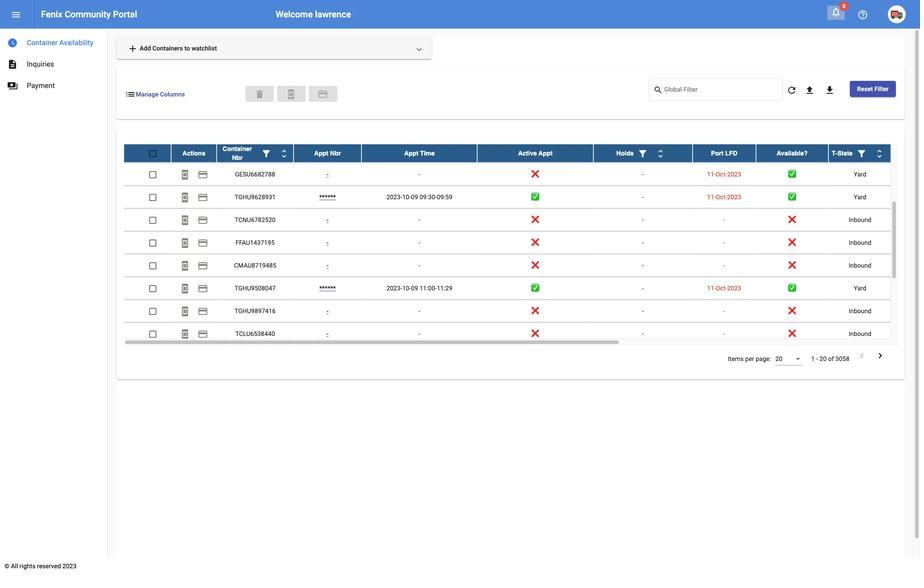 Task type: locate. For each thing, give the bounding box(es) containing it.
watch_later
[[7, 38, 18, 48]]

2 horizontal spatial unfold_more
[[875, 149, 885, 159]]

filter_alt button
[[258, 144, 275, 162], [634, 144, 652, 162], [853, 144, 871, 162]]

0 horizontal spatial column header
[[217, 144, 294, 162]]

no color image containing unfold_more
[[655, 149, 666, 159]]

1 horizontal spatial unfold_more
[[655, 149, 666, 159]]

1 20 from the left
[[776, 355, 783, 363]]

- link for gesu6682788
[[327, 171, 329, 178]]

0 horizontal spatial 20
[[776, 355, 783, 363]]

book_online button for tcnu6782520
[[176, 211, 194, 229]]

20 left of
[[820, 355, 827, 363]]

no color image containing description
[[7, 59, 18, 70]]

tcnu6782520
[[235, 216, 276, 224]]

no color image
[[831, 7, 842, 17], [858, 10, 869, 20], [7, 59, 18, 70], [7, 80, 18, 91], [787, 85, 798, 96], [125, 89, 136, 100], [286, 89, 297, 100], [198, 147, 208, 158], [279, 149, 290, 159], [875, 149, 885, 159], [198, 170, 208, 180], [180, 192, 190, 203], [198, 192, 208, 203], [198, 238, 208, 249], [180, 261, 190, 272], [180, 284, 190, 294], [180, 306, 190, 317], [198, 306, 208, 317], [198, 329, 208, 340], [857, 351, 868, 361]]

3 yard from the top
[[854, 194, 867, 201]]

1 horizontal spatial 20
[[820, 355, 827, 363]]

1 horizontal spatial unfold_more button
[[652, 144, 670, 162]]

0 horizontal spatial unfold_more
[[279, 149, 290, 159]]

appt for appt time
[[404, 150, 419, 157]]

no color image containing payments
[[7, 80, 18, 91]]

4 11- from the top
[[708, 285, 716, 292]]

inbound for tghu9897416
[[849, 308, 872, 315]]

oct- for 09:59
[[716, 194, 728, 201]]

book_online for cmau8719485
[[180, 261, 190, 272]]

1 vertical spatial 09
[[411, 194, 418, 201]]

10- for 11:00-
[[402, 285, 411, 292]]

****** for tghu9628931
[[319, 194, 336, 201]]

3058
[[836, 355, 850, 363]]

09
[[411, 148, 418, 155], [411, 194, 418, 201], [411, 285, 418, 292]]

actions column header
[[171, 144, 217, 162]]

unfold_more button for filter_alt
[[652, 144, 670, 162]]

1 11-oct-2023 from the top
[[708, 148, 742, 155]]

1 horizontal spatial nbr
[[330, 150, 341, 157]]

nbr inside the container nbr
[[232, 154, 243, 161]]

09 for 11:00-
[[411, 285, 418, 292]]

unfold_more button
[[275, 144, 293, 162], [652, 144, 670, 162], [871, 144, 889, 162]]

book_online for cmau4222000
[[180, 147, 190, 158]]

1 09 from the top
[[411, 148, 418, 155]]

2023- left 09:30-
[[387, 194, 402, 201]]

no color image inside help_outline popup button
[[858, 10, 869, 20]]

items
[[728, 355, 744, 363]]

2023 for 09:59
[[728, 194, 742, 201]]

0 vertical spatial 09
[[411, 148, 418, 155]]

appt time column header
[[362, 144, 478, 162]]

3 ****** link from the top
[[319, 285, 336, 292]]

Global Watchlist Filter field
[[665, 88, 779, 95]]

unfold_more button right t-state filter_alt
[[871, 144, 889, 162]]

no color image containing file_upload
[[805, 85, 815, 96]]

0 vertical spatial ****** link
[[319, 148, 336, 155]]

1 appt from the left
[[314, 150, 329, 157]]

20 right page: in the bottom right of the page
[[776, 355, 783, 363]]

0 vertical spatial ******
[[319, 148, 336, 155]]

10-
[[402, 148, 411, 155], [402, 194, 411, 201], [402, 285, 411, 292]]

manage
[[136, 91, 159, 98]]

11-
[[708, 148, 716, 155], [708, 171, 716, 178], [708, 194, 716, 201], [708, 285, 716, 292]]

11- for 09:59
[[708, 194, 716, 201]]

payment button
[[309, 86, 338, 102], [194, 143, 212, 161], [194, 165, 212, 183], [194, 188, 212, 206], [194, 211, 212, 229], [194, 234, 212, 252], [194, 257, 212, 275], [194, 279, 212, 297], [194, 302, 212, 320], [194, 325, 212, 343]]

1 10- from the top
[[402, 148, 411, 155]]

book_online
[[286, 89, 297, 100], [180, 147, 190, 158], [180, 170, 190, 180], [180, 192, 190, 203], [180, 215, 190, 226], [180, 238, 190, 249], [180, 261, 190, 272], [180, 284, 190, 294], [180, 306, 190, 317], [180, 329, 190, 340]]

4 inbound from the top
[[849, 308, 872, 315]]

oct-
[[716, 148, 728, 155], [716, 171, 728, 178], [716, 194, 728, 201], [716, 285, 728, 292]]

5 - link from the top
[[327, 308, 329, 315]]

welcome lawrence
[[276, 9, 351, 20]]

unfold_more right holds filter_alt
[[655, 149, 666, 159]]

1 vertical spatial 2023-
[[387, 194, 402, 201]]

payment button for tghu9628931
[[194, 188, 212, 206]]

1 unfold_more from the left
[[279, 149, 290, 159]]

3 appt from the left
[[539, 150, 553, 157]]

3 oct- from the top
[[716, 194, 728, 201]]

1 ****** link from the top
[[319, 148, 336, 155]]

payment
[[318, 89, 329, 100], [198, 147, 208, 158], [198, 170, 208, 180], [198, 192, 208, 203], [198, 215, 208, 226], [198, 238, 208, 249], [198, 261, 208, 272], [198, 284, 208, 294], [198, 306, 208, 317], [198, 329, 208, 340]]

2 09 from the top
[[411, 194, 418, 201]]

no color image containing watch_later
[[7, 38, 18, 48]]

1 vertical spatial ****** link
[[319, 194, 336, 201]]

© all rights reserved 2023
[[4, 563, 77, 570]]

1 vertical spatial container
[[223, 145, 252, 152]]

3 2023- from the top
[[387, 285, 402, 292]]

book_online button for cmau8719485
[[176, 257, 194, 275]]

0 horizontal spatial filter_alt button
[[258, 144, 275, 162]]

navigate_before
[[857, 351, 868, 361]]

6 - link from the top
[[327, 330, 329, 338]]

payment for gesu6682788
[[198, 170, 208, 180]]

09 left 09:30-
[[411, 194, 418, 201]]

1 row from the top
[[124, 140, 892, 163]]

lfd
[[726, 150, 738, 157]]

payment button for tghu9508047
[[194, 279, 212, 297]]

3 09 from the top
[[411, 285, 418, 292]]

3 11- from the top
[[708, 194, 716, 201]]

all
[[11, 563, 18, 570]]

book_online for tghu9897416
[[180, 306, 190, 317]]

appt inside "appt time" column header
[[404, 150, 419, 157]]

3 - link from the top
[[327, 239, 329, 246]]

yard for 10:29
[[854, 148, 867, 155]]

0 vertical spatial 10-
[[402, 148, 411, 155]]

filter_alt button for filter_alt
[[634, 144, 652, 162]]

portal
[[113, 9, 137, 20]]

container availability
[[27, 38, 93, 47]]

4 11-oct-2023 from the top
[[708, 285, 742, 292]]

1 inbound from the top
[[849, 216, 872, 224]]

❌
[[532, 171, 540, 178], [532, 216, 540, 224], [789, 216, 797, 224], [532, 239, 540, 246], [789, 239, 797, 246], [532, 262, 540, 269], [789, 262, 797, 269], [532, 308, 540, 315], [789, 308, 797, 315], [532, 330, 540, 338], [789, 330, 797, 338]]

active
[[518, 150, 537, 157]]

0 vertical spatial container
[[27, 38, 58, 47]]

active appt column header
[[478, 144, 594, 162]]

nbr for appt nbr
[[330, 150, 341, 157]]

2023 for 10:29
[[728, 148, 742, 155]]

navigate_next button
[[873, 350, 889, 363]]

unfold_more button left appt nbr
[[275, 144, 293, 162]]

2 ****** link from the top
[[319, 194, 336, 201]]

appt for appt nbr
[[314, 150, 329, 157]]

nbr
[[330, 150, 341, 157], [232, 154, 243, 161]]

available?
[[777, 150, 808, 157]]

payment button for ffau1437195
[[194, 234, 212, 252]]

2 inbound from the top
[[849, 239, 872, 246]]

09 left 11:00-
[[411, 285, 418, 292]]

10 row from the top
[[124, 323, 892, 346]]

inbound for ffau1437195
[[849, 239, 872, 246]]

payment for ffau1437195
[[198, 238, 208, 249]]

appt inside active appt "column header"
[[539, 150, 553, 157]]

11:00-
[[420, 285, 437, 292]]

add
[[140, 45, 151, 52]]

no color image containing navigate_next
[[875, 351, 886, 361]]

09 for 09:30-
[[411, 194, 418, 201]]

book_online for tghu9628931
[[180, 192, 190, 203]]

delete
[[255, 89, 265, 100]]

container nbr
[[223, 145, 252, 161]]

payment for tghu9508047
[[198, 284, 208, 294]]

inbound
[[849, 216, 872, 224], [849, 239, 872, 246], [849, 262, 872, 269], [849, 308, 872, 315], [849, 330, 872, 338]]

book_online button for cmau4222000
[[176, 143, 194, 161]]

no color image containing refresh
[[787, 85, 798, 96]]

2 filter_alt from the left
[[638, 149, 648, 159]]

payment for tghu9897416
[[198, 306, 208, 317]]

ffau1437195
[[236, 239, 275, 246]]

1 vertical spatial 10-
[[402, 194, 411, 201]]

2 ****** from the top
[[319, 194, 336, 201]]

container up gesu6682788
[[223, 145, 252, 152]]

yard for 11:29
[[854, 285, 867, 292]]

4 oct- from the top
[[716, 285, 728, 292]]

****** link for tghu9628931
[[319, 194, 336, 201]]

fenix community portal
[[41, 9, 137, 20]]

2 horizontal spatial appt
[[539, 150, 553, 157]]

0 horizontal spatial nbr
[[232, 154, 243, 161]]

list
[[125, 89, 136, 100]]

- link for tghu9897416
[[327, 308, 329, 315]]

container for availability
[[27, 38, 58, 47]]

2023
[[728, 148, 742, 155], [728, 171, 742, 178], [728, 194, 742, 201], [728, 285, 742, 292], [62, 563, 77, 570]]

available? column header
[[756, 144, 829, 162]]

1 horizontal spatial container
[[223, 145, 252, 152]]

inbound for tclu6538440
[[849, 330, 872, 338]]

no color image containing list
[[125, 89, 136, 100]]

2 horizontal spatial filter_alt button
[[853, 144, 871, 162]]

10:29
[[437, 148, 453, 155]]

0 horizontal spatial unfold_more button
[[275, 144, 293, 162]]

2 vertical spatial 2023-
[[387, 285, 402, 292]]

2023-
[[387, 148, 402, 155], [387, 194, 402, 201], [387, 285, 402, 292]]

filter_alt
[[261, 149, 272, 159], [638, 149, 648, 159], [857, 149, 867, 159]]

refresh button
[[783, 81, 801, 99]]

column header
[[217, 144, 294, 162], [594, 144, 693, 162], [829, 144, 892, 162]]

2 filter_alt button from the left
[[634, 144, 652, 162]]

yard
[[854, 148, 867, 155], [854, 171, 867, 178], [854, 194, 867, 201], [854, 285, 867, 292]]

1 filter_alt button from the left
[[258, 144, 275, 162]]

2 - link from the top
[[327, 216, 329, 224]]

1 ****** from the top
[[319, 148, 336, 155]]

- link
[[327, 171, 329, 178], [327, 216, 329, 224], [327, 239, 329, 246], [327, 262, 329, 269], [327, 308, 329, 315], [327, 330, 329, 338]]

filter
[[875, 85, 889, 93]]

2 unfold_more button from the left
[[652, 144, 670, 162]]

1 oct- from the top
[[716, 148, 728, 155]]

2023-10-09 10:00-10:29
[[387, 148, 453, 155]]

2 yard from the top
[[854, 171, 867, 178]]

2 horizontal spatial column header
[[829, 144, 892, 162]]

3 unfold_more from the left
[[875, 149, 885, 159]]

2 2023- from the top
[[387, 194, 402, 201]]

no color image containing file_download
[[825, 85, 836, 96]]

10- left 09:30-
[[402, 194, 411, 201]]

container up inquiries
[[27, 38, 58, 47]]

navigation
[[0, 29, 107, 97]]

book_online button for tghu9628931
[[176, 188, 194, 206]]

-
[[642, 148, 644, 155], [327, 171, 329, 178], [419, 171, 421, 178], [642, 171, 644, 178], [642, 194, 644, 201], [327, 216, 329, 224], [419, 216, 421, 224], [642, 216, 644, 224], [724, 216, 725, 224], [327, 239, 329, 246], [419, 239, 421, 246], [642, 239, 644, 246], [724, 239, 725, 246], [327, 262, 329, 269], [419, 262, 421, 269], [642, 262, 644, 269], [724, 262, 725, 269], [642, 285, 644, 292], [327, 308, 329, 315], [419, 308, 421, 315], [642, 308, 644, 315], [724, 308, 725, 315], [327, 330, 329, 338], [419, 330, 421, 338], [642, 330, 644, 338], [724, 330, 725, 338], [817, 355, 818, 363]]

container
[[27, 38, 58, 47], [223, 145, 252, 152]]

appt nbr
[[314, 150, 341, 157]]

container for nbr
[[223, 145, 252, 152]]

3 11-oct-2023 from the top
[[708, 194, 742, 201]]

file_upload
[[805, 85, 815, 96]]

3 ****** from the top
[[319, 285, 336, 292]]

unfold_more right cmau4222000
[[279, 149, 290, 159]]

nbr inside column header
[[330, 150, 341, 157]]

09 left time
[[411, 148, 418, 155]]

grid
[[124, 140, 898, 346]]

3 unfold_more button from the left
[[871, 144, 889, 162]]

10- left time
[[402, 148, 411, 155]]

actions
[[183, 150, 206, 157]]

1 yard from the top
[[854, 148, 867, 155]]

file_download
[[825, 85, 836, 96]]

1 column header from the left
[[217, 144, 294, 162]]

0 horizontal spatial appt
[[314, 150, 329, 157]]

✅
[[532, 148, 540, 155], [789, 148, 797, 155], [789, 171, 797, 178], [532, 194, 540, 201], [789, 194, 797, 201], [532, 285, 540, 292], [789, 285, 797, 292]]

reset
[[857, 85, 873, 93]]

no color image containing notifications_none
[[831, 7, 842, 17]]

4 row from the top
[[124, 186, 892, 209]]

2 oct- from the top
[[716, 171, 728, 178]]

unfold_more button right holds filter_alt
[[652, 144, 670, 162]]

0 vertical spatial 2023-
[[387, 148, 402, 155]]

9 row from the top
[[124, 300, 892, 323]]

grid containing book_online
[[124, 140, 898, 346]]

2 row from the top
[[124, 144, 892, 163]]

filter_alt up gesu6682788
[[261, 149, 272, 159]]

0 horizontal spatial filter_alt
[[261, 149, 272, 159]]

book_online button for tghu9897416
[[176, 302, 194, 320]]

appt inside appt nbr column header
[[314, 150, 329, 157]]

no color image
[[11, 10, 21, 20], [7, 38, 18, 48], [127, 43, 138, 54], [654, 85, 665, 95], [805, 85, 815, 96], [825, 85, 836, 96], [318, 89, 329, 100], [180, 147, 190, 158], [261, 149, 272, 159], [638, 149, 648, 159], [655, 149, 666, 159], [857, 149, 867, 159], [180, 170, 190, 180], [180, 215, 190, 226], [198, 215, 208, 226], [180, 238, 190, 249], [198, 261, 208, 272], [198, 284, 208, 294], [180, 329, 190, 340], [875, 351, 886, 361]]

filter_alt right holds
[[638, 149, 648, 159]]

3 column header from the left
[[829, 144, 892, 162]]

1 2023- from the top
[[387, 148, 402, 155]]

no color image containing navigate_before
[[857, 351, 868, 361]]

appt
[[314, 150, 329, 157], [404, 150, 419, 157], [539, 150, 553, 157]]

4 yard from the top
[[854, 285, 867, 292]]

unfold_more right t-state filter_alt
[[875, 149, 885, 159]]

2 10- from the top
[[402, 194, 411, 201]]

2023- left appt time
[[387, 148, 402, 155]]

book_online for tcnu6782520
[[180, 215, 190, 226]]

payment button for tghu9897416
[[194, 302, 212, 320]]

no color image containing menu
[[11, 10, 21, 20]]

20
[[776, 355, 783, 363], [820, 355, 827, 363]]

active appt
[[518, 150, 553, 157]]

3 10- from the top
[[402, 285, 411, 292]]

3 row from the top
[[124, 163, 892, 186]]

8 row from the top
[[124, 277, 892, 300]]

port lfd column header
[[693, 144, 756, 162]]

2 vertical spatial 09
[[411, 285, 418, 292]]

filter_alt right state
[[857, 149, 867, 159]]

1 vertical spatial ******
[[319, 194, 336, 201]]

1 horizontal spatial column header
[[594, 144, 693, 162]]

no color image inside the unfold_more button
[[655, 149, 666, 159]]

navigation containing watch_later
[[0, 29, 107, 97]]

4 - link from the top
[[327, 262, 329, 269]]

1 horizontal spatial filter_alt button
[[634, 144, 652, 162]]

2 appt from the left
[[404, 150, 419, 157]]

container inside row
[[223, 145, 252, 152]]

3 filter_alt button from the left
[[853, 144, 871, 162]]

no color image inside notifications_none popup button
[[831, 7, 842, 17]]

1 11- from the top
[[708, 148, 716, 155]]

1 horizontal spatial appt
[[404, 150, 419, 157]]

2 horizontal spatial unfold_more button
[[871, 144, 889, 162]]

0 horizontal spatial container
[[27, 38, 58, 47]]

watchlist
[[192, 45, 217, 52]]

payment for cmau4222000
[[198, 147, 208, 158]]

unfold_more
[[279, 149, 290, 159], [655, 149, 666, 159], [875, 149, 885, 159]]

2 vertical spatial 10-
[[402, 285, 411, 292]]

****** link for cmau4222000
[[319, 148, 336, 155]]

no color image containing help_outline
[[858, 10, 869, 20]]

2 vertical spatial ******
[[319, 285, 336, 292]]

book_online for ffau1437195
[[180, 238, 190, 249]]

5 inbound from the top
[[849, 330, 872, 338]]

2 unfold_more from the left
[[655, 149, 666, 159]]

3 inbound from the top
[[849, 262, 872, 269]]

- link for tclu6538440
[[327, 330, 329, 338]]

2 horizontal spatial filter_alt
[[857, 149, 867, 159]]

no color image containing add
[[127, 43, 138, 54]]

1 horizontal spatial filter_alt
[[638, 149, 648, 159]]

10- left 11:00-
[[402, 285, 411, 292]]

row
[[124, 140, 892, 163], [124, 144, 892, 163], [124, 163, 892, 186], [124, 186, 892, 209], [124, 209, 892, 232], [124, 232, 892, 254], [124, 254, 892, 277], [124, 277, 892, 300], [124, 300, 892, 323], [124, 323, 892, 346]]

of
[[829, 355, 834, 363]]

delete button
[[246, 86, 274, 102]]

container inside navigation
[[27, 38, 58, 47]]

******
[[319, 148, 336, 155], [319, 194, 336, 201], [319, 285, 336, 292]]

1 - link from the top
[[327, 171, 329, 178]]

2023- left 11:00-
[[387, 285, 402, 292]]

****** for tghu9508047
[[319, 285, 336, 292]]

2 vertical spatial ****** link
[[319, 285, 336, 292]]

****** for cmau4222000
[[319, 148, 336, 155]]



Task type: describe. For each thing, give the bounding box(es) containing it.
1
[[812, 355, 815, 363]]

navigate_before button
[[854, 350, 870, 363]]

appt time
[[404, 150, 435, 157]]

2023-10-09 11:00-11:29
[[387, 285, 453, 292]]

notifications_none button
[[828, 5, 845, 20]]

help_outline button
[[854, 5, 872, 23]]

inbound for tcnu6782520
[[849, 216, 872, 224]]

payment button for tclu6538440
[[194, 325, 212, 343]]

rights
[[20, 563, 35, 570]]

2 column header from the left
[[594, 144, 693, 162]]

11-oct-2023 for 10:29
[[708, 148, 742, 155]]

no color image containing search
[[654, 85, 665, 95]]

file_download button
[[821, 81, 839, 99]]

09 for 10:00-
[[411, 148, 418, 155]]

unfold_more for filter_alt
[[655, 149, 666, 159]]

book_online button for tclu6538440
[[176, 325, 194, 343]]

7 row from the top
[[124, 254, 892, 277]]

2023- for 2023-10-09 09:30-09:59
[[387, 194, 402, 201]]

6 row from the top
[[124, 232, 892, 254]]

no color image inside navigate_next button
[[875, 351, 886, 361]]

containers
[[152, 45, 183, 52]]

port
[[711, 150, 724, 157]]

2 11-oct-2023 from the top
[[708, 171, 742, 178]]

fenix
[[41, 9, 62, 20]]

no color image inside file_download button
[[825, 85, 836, 96]]

availability
[[59, 38, 93, 47]]

payment for tclu6538440
[[198, 329, 208, 340]]

community
[[65, 9, 111, 20]]

10- for 10:00-
[[402, 148, 411, 155]]

add add containers to watchlist
[[127, 43, 217, 54]]

cmau8719485
[[234, 262, 276, 269]]

tghu9628931
[[235, 194, 276, 201]]

payment for tghu9628931
[[198, 192, 208, 203]]

t-
[[832, 150, 838, 157]]

reset filter button
[[850, 81, 896, 97]]

09:59
[[437, 194, 453, 201]]

unfold_more for state
[[875, 149, 885, 159]]

t-state filter_alt
[[832, 149, 867, 159]]

- link for ffau1437195
[[327, 239, 329, 246]]

payment for tcnu6782520
[[198, 215, 208, 226]]

no color image inside file_upload button
[[805, 85, 815, 96]]

items per page:
[[728, 355, 771, 363]]

menu
[[11, 10, 21, 20]]

book_online button for tghu9508047
[[176, 279, 194, 297]]

payment for cmau8719485
[[198, 261, 208, 272]]

page:
[[756, 355, 771, 363]]

search
[[654, 85, 663, 95]]

navigate_next
[[875, 351, 886, 361]]

book_online button for ffau1437195
[[176, 234, 194, 252]]

cmau4222000
[[234, 148, 276, 155]]

tghu9508047
[[235, 285, 276, 292]]

no color image inside menu button
[[11, 10, 21, 20]]

11-oct-2023 for 09:59
[[708, 194, 742, 201]]

2023 for 11:29
[[728, 285, 742, 292]]

5 row from the top
[[124, 209, 892, 232]]

2023-10-09 09:30-09:59
[[387, 194, 453, 201]]

- link for cmau8719485
[[327, 262, 329, 269]]

11-oct-2023 for 11:29
[[708, 285, 742, 292]]

reserved
[[37, 563, 61, 570]]

- link for tcnu6782520
[[327, 216, 329, 224]]

book_online for gesu6682788
[[180, 170, 190, 180]]

2 11- from the top
[[708, 171, 716, 178]]

list manage columns
[[125, 89, 185, 100]]

11- for 11:29
[[708, 285, 716, 292]]

tclu6538440
[[235, 330, 275, 338]]

10- for 09:30-
[[402, 194, 411, 201]]

payment
[[27, 81, 55, 90]]

10:00-
[[420, 148, 437, 155]]

1 filter_alt from the left
[[261, 149, 272, 159]]

book_online for tclu6538440
[[180, 329, 190, 340]]

refresh
[[787, 85, 798, 96]]

tghu9897416
[[235, 308, 276, 315]]

no color image inside navigate_before button
[[857, 351, 868, 361]]

to
[[185, 45, 190, 52]]

holds filter_alt
[[617, 149, 648, 159]]

payment button for gesu6682788
[[194, 165, 212, 183]]

delete image
[[255, 89, 265, 100]]

payments
[[7, 80, 18, 91]]

description
[[7, 59, 18, 70]]

row containing filter_alt
[[124, 144, 892, 163]]

filter_alt button for state
[[853, 144, 871, 162]]

no color image inside refresh button
[[787, 85, 798, 96]]

menu button
[[7, 5, 25, 23]]

3 filter_alt from the left
[[857, 149, 867, 159]]

nbr for container nbr
[[232, 154, 243, 161]]

yard for 09:59
[[854, 194, 867, 201]]

11- for 10:29
[[708, 148, 716, 155]]

inquiries
[[27, 60, 54, 68]]

reset filter
[[857, 85, 889, 93]]

oct- for 11:29
[[716, 285, 728, 292]]

add
[[127, 43, 138, 54]]

help_outline
[[858, 10, 869, 20]]

11:29
[[437, 285, 453, 292]]

inbound for cmau8719485
[[849, 262, 872, 269]]

2023- for 2023-10-09 10:00-10:29
[[387, 148, 402, 155]]

lawrence
[[315, 9, 351, 20]]

columns
[[160, 91, 185, 98]]

port lfd
[[711, 150, 738, 157]]

notifications_none
[[831, 7, 842, 17]]

1 - 20 of 3058
[[812, 355, 850, 363]]

book_online button for gesu6682788
[[176, 165, 194, 183]]

state
[[838, 150, 853, 157]]

oct- for 10:29
[[716, 148, 728, 155]]

book_online for tghu9508047
[[180, 284, 190, 294]]

payment button for cmau4222000
[[194, 143, 212, 161]]

per
[[746, 355, 755, 363]]

gesu6682788
[[235, 171, 275, 178]]

appt nbr column header
[[294, 144, 362, 162]]

welcome
[[276, 9, 313, 20]]

09:30-
[[420, 194, 437, 201]]

©
[[4, 563, 9, 570]]

holds
[[617, 150, 634, 157]]

2023- for 2023-10-09 11:00-11:29
[[387, 285, 402, 292]]

no color image inside navigation
[[7, 38, 18, 48]]

1 unfold_more button from the left
[[275, 144, 293, 162]]

****** link for tghu9508047
[[319, 285, 336, 292]]

file_upload button
[[801, 81, 819, 99]]

payment button for tcnu6782520
[[194, 211, 212, 229]]

payment button for cmau8719485
[[194, 257, 212, 275]]

time
[[420, 150, 435, 157]]

2 20 from the left
[[820, 355, 827, 363]]

unfold_more button for state
[[871, 144, 889, 162]]



Task type: vqa. For each thing, say whether or not it's contained in the screenshot.
2023-10-09 09:30-09:59's 2023-
yes



